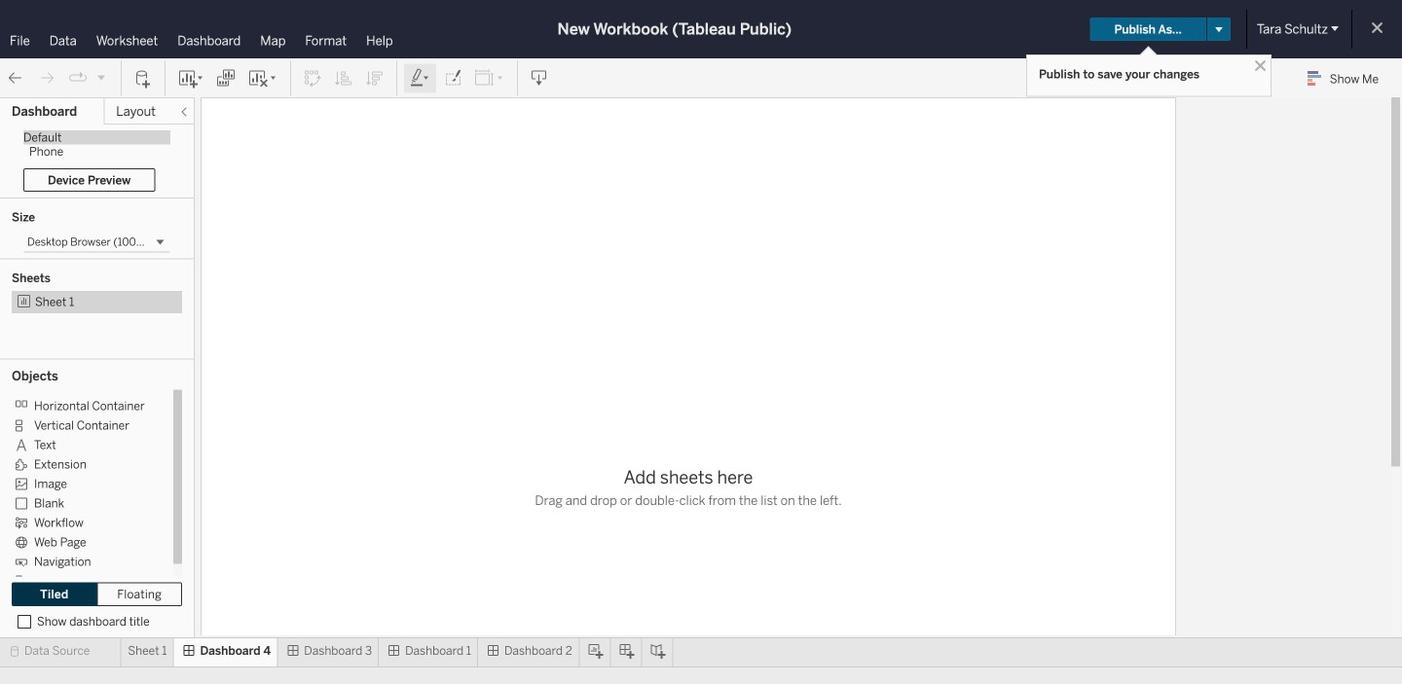 Task type: vqa. For each thing, say whether or not it's contained in the screenshot.
Filters
no



Task type: describe. For each thing, give the bounding box(es) containing it.
swap rows and columns image
[[303, 69, 322, 88]]

8 option from the top
[[12, 532, 160, 552]]

replay animation image
[[95, 71, 107, 83]]

objects list box
[[12, 390, 182, 591]]

new worksheet image
[[177, 69, 205, 88]]

7 option from the top
[[12, 513, 160, 532]]

undo image
[[6, 69, 25, 88]]

4 option from the top
[[12, 454, 160, 474]]

2 option from the top
[[12, 415, 160, 435]]

5 option from the top
[[12, 474, 160, 493]]

new data source image
[[133, 69, 153, 88]]

sort ascending image
[[334, 69, 354, 88]]

3 option from the top
[[12, 435, 160, 454]]

fit image
[[474, 69, 506, 88]]



Task type: locate. For each thing, give the bounding box(es) containing it.
close image
[[1252, 56, 1270, 75]]

1 option from the top
[[12, 396, 160, 415]]

9 option from the top
[[12, 552, 160, 571]]

highlight image
[[409, 69, 431, 88]]

6 option from the top
[[12, 493, 160, 513]]

download image
[[530, 69, 549, 88]]

duplicate image
[[216, 69, 236, 88]]

togglestate option group
[[12, 583, 182, 607]]

replay animation image
[[68, 68, 88, 88]]

option
[[12, 396, 160, 415], [12, 415, 160, 435], [12, 435, 160, 454], [12, 454, 160, 474], [12, 474, 160, 493], [12, 493, 160, 513], [12, 513, 160, 532], [12, 532, 160, 552], [12, 552, 160, 571], [12, 571, 160, 591]]

collapse image
[[178, 106, 190, 118]]

redo image
[[37, 69, 56, 88]]

10 option from the top
[[12, 571, 160, 591]]

format workbook image
[[443, 69, 463, 88]]

clear sheet image
[[247, 69, 279, 88]]

sort descending image
[[365, 69, 385, 88]]



